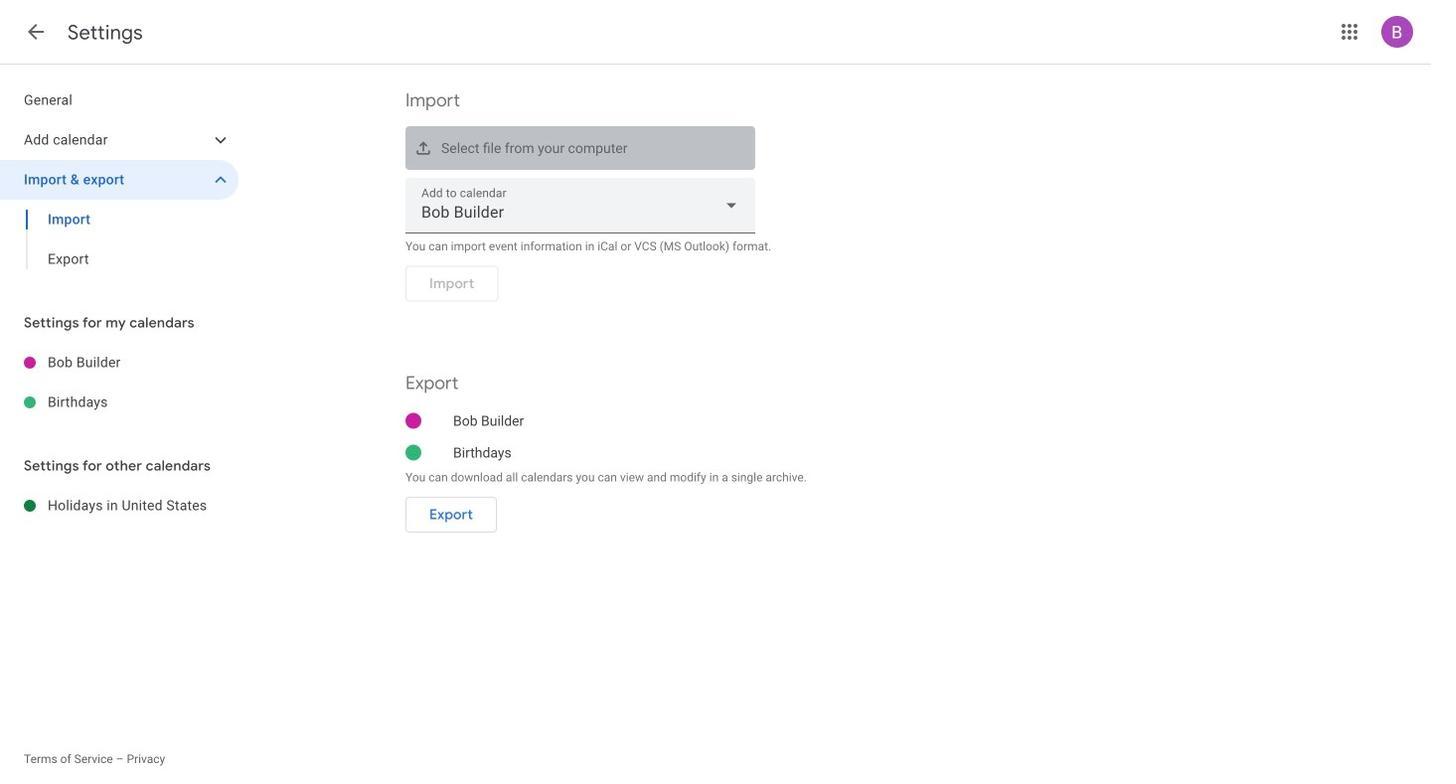 Task type: vqa. For each thing, say whether or not it's contained in the screenshot.
second 7 from the bottom of the grid containing 29
no



Task type: locate. For each thing, give the bounding box(es) containing it.
go back image
[[24, 20, 48, 44]]

heading
[[68, 20, 143, 45]]

None field
[[406, 178, 756, 234]]

1 vertical spatial tree
[[0, 343, 239, 423]]

0 vertical spatial tree
[[0, 81, 239, 279]]

group
[[0, 200, 239, 279]]

holidays in united states tree item
[[0, 486, 239, 526]]

tree
[[0, 81, 239, 279], [0, 343, 239, 423]]

import & export tree item
[[0, 160, 239, 200]]



Task type: describe. For each thing, give the bounding box(es) containing it.
birthdays tree item
[[0, 383, 239, 423]]

1 tree from the top
[[0, 81, 239, 279]]

bob builder tree item
[[0, 343, 239, 383]]

2 tree from the top
[[0, 343, 239, 423]]



